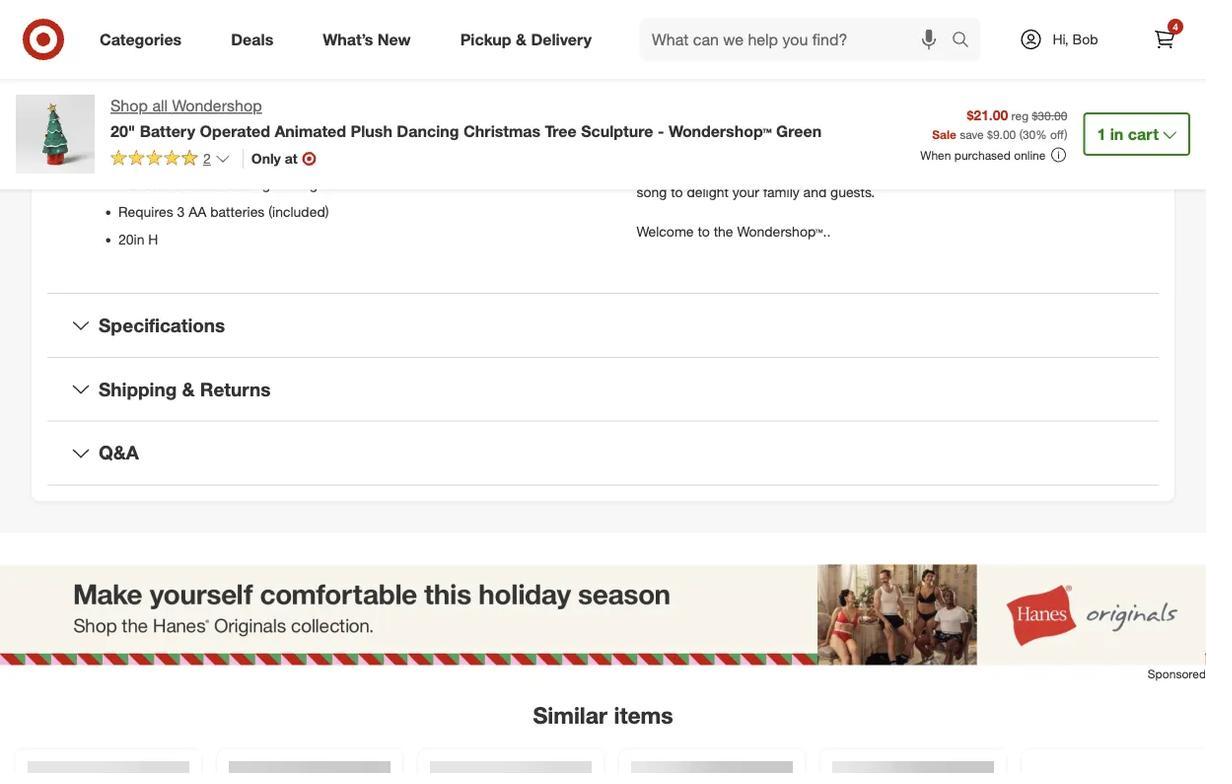 Task type: describe. For each thing, give the bounding box(es) containing it.
dark
[[741, 124, 769, 142]]

-
[[658, 121, 664, 140]]

at
[[285, 150, 298, 167]]

similar
[[533, 702, 608, 730]]

face,
[[990, 124, 1020, 142]]

1 in cart for 20" battery operated animated plush dancing christmas tree sculpture - wondershop™ green element
[[1097, 124, 1159, 144]]

1 in cart
[[1097, 124, 1159, 144]]

categories
[[100, 30, 182, 49]]

wondershop™
[[669, 121, 772, 140]]

items
[[614, 702, 673, 730]]

0 horizontal spatial green
[[151, 120, 187, 138]]

golden
[[675, 144, 718, 161]]

0 horizontal spatial lights
[[304, 176, 337, 193]]

& for shipping
[[182, 378, 195, 400]]

on
[[907, 144, 923, 161]]

topper,
[[777, 144, 820, 161]]

hi,
[[1053, 31, 1069, 48]]

animated inside the brighten up your holiday decor with this battery-operated animated plush dancing christmas tree sculpture from wondershop™. this 20-inch-tall sculpture is designed as a dark green christmas tree with a smiley face, vibrant pompoms and a golden star tree topper, and it stands on a shimmery red base. powered by the included 3 aa batteries, the tree dances, lights up and plays a cheery holiday song to delight your family and guests.
[[1000, 85, 1059, 102]]

festive
[[196, 176, 236, 193]]

tree up dark green tree with smiley face and shimmery red planter
[[285, 93, 310, 110]]

battery operated animated plush dogs christmas figurine - wondershop™ image
[[430, 762, 592, 774]]

0 horizontal spatial holiday
[[744, 85, 788, 102]]

reg
[[1012, 108, 1029, 123]]

stands
[[862, 144, 903, 161]]

1 vertical spatial up
[[952, 164, 968, 181]]

vibrant
[[1024, 124, 1066, 142]]

12.5" battery operated animated plush snowman christmas figurine - wondershop™ white image
[[229, 762, 391, 774]]

dances
[[118, 176, 165, 193]]

plays
[[999, 164, 1031, 181]]

0 horizontal spatial the
[[637, 164, 656, 181]]

delight
[[687, 183, 729, 201]]

1 vertical spatial 3
[[177, 203, 185, 220]]

20"
[[110, 121, 135, 140]]

when
[[921, 148, 952, 162]]

with up on
[[907, 124, 932, 142]]

cheery
[[1046, 164, 1089, 181]]

q&a button
[[47, 422, 1159, 485]]

animated inside the shop all wondershop 20" battery operated animated plush dancing christmas tree sculpture - wondershop™ green
[[275, 121, 346, 140]]

in
[[1111, 124, 1124, 144]]

all
[[152, 96, 168, 115]]

similar items region
[[0, 565, 1207, 774]]

20in
[[118, 231, 144, 248]]

green
[[776, 121, 822, 140]]

similar items
[[533, 702, 673, 730]]

0 horizontal spatial smiley
[[248, 120, 287, 138]]

deals link
[[214, 18, 298, 61]]

tall
[[1058, 105, 1076, 122]]

0 horizontal spatial animated
[[118, 93, 177, 110]]

tree down wondershop
[[190, 120, 215, 138]]

off
[[1051, 127, 1065, 141]]

a down the -
[[664, 144, 671, 161]]

$21.00
[[967, 106, 1008, 123]]

shipping & returns button
[[47, 358, 1159, 421]]

9.00
[[993, 127, 1016, 141]]

batteries
[[210, 203, 265, 220]]

to inside the brighten up your holiday decor with this battery-operated animated plush dancing christmas tree sculpture from wondershop™. this 20-inch-tall sculpture is designed as a dark green christmas tree with a smiley face, vibrant pompoms and a golden star tree topper, and it stands on a shimmery red base. powered by the included 3 aa batteries, the tree dances, lights up and plays a cheery holiday song to delight your family and guests.
[[671, 183, 683, 201]]

0 vertical spatial shimmery
[[348, 120, 409, 138]]

sale
[[932, 127, 957, 141]]

decorations
[[354, 148, 427, 165]]

$21.00 reg $30.00 sale save $ 9.00 ( 30 % off )
[[932, 106, 1068, 141]]

tree down dark
[[749, 144, 773, 161]]

30
[[1023, 127, 1036, 141]]

pompom
[[294, 148, 350, 165]]

and down is
[[637, 144, 660, 161]]

advertisement region
[[0, 565, 1207, 665]]

0 horizontal spatial sculpture
[[313, 93, 371, 110]]

with left this
[[831, 85, 857, 102]]

with down at
[[274, 176, 300, 193]]

aa inside the brighten up your holiday decor with this battery-operated animated plush dancing christmas tree sculpture from wondershop™. this 20-inch-tall sculpture is designed as a dark green christmas tree with a smiley face, vibrant pompoms and a golden star tree topper, and it stands on a shimmery red base. powered by the included 3 aa batteries, the tree dances, lights up and plays a cheery holiday song to delight your family and guests.
[[729, 164, 747, 181]]

$
[[988, 127, 993, 141]]

)
[[1065, 127, 1068, 141]]

decor
[[792, 85, 827, 102]]

0 horizontal spatial aa
[[189, 203, 207, 220]]

2 horizontal spatial the
[[812, 164, 831, 181]]

to for dances
[[169, 176, 181, 193]]

brighten
[[637, 85, 689, 102]]

tree up festive
[[194, 148, 219, 165]]

requires 3 aa batteries (included)
[[118, 203, 329, 220]]

tree up guests.
[[835, 164, 859, 181]]

song inside the brighten up your holiday decor with this battery-operated animated plush dancing christmas tree sculpture from wondershop™. this 20-inch-tall sculpture is designed as a dark green christmas tree with a smiley face, vibrant pompoms and a golden star tree topper, and it stands on a shimmery red base. powered by the included 3 aa batteries, the tree dances, lights up and plays a cheery holiday song to delight your family and guests.
[[637, 183, 667, 201]]

plush inside the brighten up your holiday decor with this battery-operated animated plush dancing christmas tree sculpture from wondershop™. this 20-inch-tall sculpture is designed as a dark green christmas tree with a smiley face, vibrant pompoms and a golden star tree topper, and it stands on a shimmery red base. powered by the included 3 aa batteries, the tree dances, lights up and plays a cheery holiday song to delight your family and guests.
[[1062, 85, 1097, 102]]

brighten up your holiday decor with this battery-operated animated plush dancing christmas tree sculpture from wondershop™. this 20-inch-tall sculpture is designed as a dark green christmas tree with a smiley face, vibrant pompoms and a golden star tree topper, and it stands on a shimmery red base. powered by the included 3 aa batteries, the tree dances, lights up and plays a cheery holiday song to delight your family and guests.
[[637, 85, 1137, 201]]

it
[[851, 144, 858, 161]]

planter
[[437, 120, 480, 138]]

hi, bob
[[1053, 31, 1099, 48]]

a right on
[[927, 144, 934, 161]]

shop all wondershop 20" battery operated animated plush dancing christmas tree sculpture - wondershop™ green
[[110, 96, 822, 140]]

operated inside the brighten up your holiday decor with this battery-operated animated plush dancing christmas tree sculpture from wondershop™. this 20-inch-tall sculpture is designed as a dark green christmas tree with a smiley face, vibrant pompoms and a golden star tree topper, and it stands on a shimmery red base. powered by the included 3 aa batteries, the tree dances, lights up and plays a cheery holiday song to delight your family and guests.
[[937, 85, 996, 102]]

20-
[[1006, 105, 1027, 122]]

a left festive
[[185, 176, 192, 193]]

powered
[[1064, 144, 1118, 161]]

sculpture inside the brighten up your holiday decor with this battery-operated animated plush dancing christmas tree sculpture from wondershop™. this 20-inch-tall sculpture is designed as a dark green christmas tree with a smiley face, vibrant pompoms and a golden star tree topper, and it stands on a shimmery red base. powered by the included 3 aa batteries, the tree dances, lights up and plays a cheery holiday song to delight your family and guests.
[[788, 105, 847, 122]]

20in h
[[118, 231, 158, 248]]

a right as
[[730, 124, 737, 142]]

4
[[1173, 20, 1179, 33]]

pickup
[[460, 30, 512, 49]]

2 22" battery operated animated christmas santa with 'believe' sign - wondershop™ red/white image from the left
[[833, 762, 994, 774]]

What can we help you find? suggestions appear below search field
[[640, 18, 957, 61]]

0 vertical spatial red
[[413, 120, 433, 138]]

shop
[[110, 96, 148, 115]]

%
[[1036, 127, 1047, 141]]

deals
[[231, 30, 274, 49]]

face
[[291, 120, 317, 138]]

3 inside the brighten up your holiday decor with this battery-operated animated plush dancing christmas tree sculpture from wondershop™. this 20-inch-tall sculpture is designed as a dark green christmas tree with a smiley face, vibrant pompoms and a golden star tree topper, and it stands on a shimmery red base. powered by the included 3 aa batteries, the tree dances, lights up and plays a cheery holiday song to delight your family and guests.
[[717, 164, 725, 181]]

bob
[[1073, 31, 1099, 48]]



Task type: vqa. For each thing, say whether or not it's contained in the screenshot.
rightmost Exclusions
no



Task type: locate. For each thing, give the bounding box(es) containing it.
2 link
[[110, 149, 231, 172]]

christmas up as
[[691, 105, 754, 122]]

1 vertical spatial aa
[[189, 203, 207, 220]]

(
[[1020, 127, 1023, 141]]

green up topper,
[[772, 124, 808, 142]]

1 horizontal spatial holiday
[[1093, 164, 1137, 181]]

wondershop
[[172, 96, 262, 115]]

animated up pompom on the top left
[[275, 121, 346, 140]]

$30.00
[[1032, 108, 1068, 123]]

1 vertical spatial your
[[733, 183, 760, 201]]

0 vertical spatial &
[[516, 30, 527, 49]]

shipping & returns
[[99, 378, 271, 400]]

topper
[[222, 148, 263, 165]]

1 horizontal spatial aa
[[729, 164, 747, 181]]

guests.
[[831, 183, 875, 201]]

0 vertical spatial your
[[713, 85, 740, 102]]

3 up delight
[[717, 164, 725, 181]]

0 horizontal spatial song
[[240, 176, 270, 193]]

song down only
[[240, 176, 270, 193]]

inch-
[[1027, 105, 1058, 122]]

22" battery operated animated christmas santa with 'believe' sign - wondershop™ red/white image
[[631, 762, 793, 774], [833, 762, 994, 774]]

1 horizontal spatial animated
[[275, 121, 346, 140]]

1 horizontal spatial up
[[952, 164, 968, 181]]

1 horizontal spatial sculpture
[[1080, 105, 1137, 122]]

a up when
[[936, 124, 943, 142]]

battery
[[140, 121, 195, 140]]

1 horizontal spatial 22" battery operated animated christmas santa with 'believe' sign - wondershop™ red/white image
[[833, 762, 994, 774]]

when purchased online
[[921, 148, 1046, 162]]

1
[[1097, 124, 1106, 144]]

plush inside the shop all wondershop 20" battery operated animated plush dancing christmas tree sculpture - wondershop™ green
[[351, 121, 393, 140]]

and right family at right top
[[804, 183, 827, 201]]

new
[[378, 30, 411, 49]]

up down purchased
[[952, 164, 968, 181]]

by
[[1122, 144, 1137, 161]]

shimmery inside the brighten up your holiday decor with this battery-operated animated plush dancing christmas tree sculpture from wondershop™. this 20-inch-tall sculpture is designed as a dark green christmas tree with a smiley face, vibrant pompoms and a golden star tree topper, and it stands on a shimmery red base. powered by the included 3 aa batteries, the tree dances, lights up and plays a cheery holiday song to delight your family and guests.
[[938, 144, 999, 161]]

0 vertical spatial plush
[[1062, 85, 1097, 102]]

1 horizontal spatial plush
[[1062, 85, 1097, 102]]

star down as
[[722, 144, 745, 161]]

(included)
[[269, 203, 329, 220]]

1 horizontal spatial star
[[722, 144, 745, 161]]

tree
[[758, 105, 784, 122], [545, 121, 577, 140]]

sculpture down decor
[[788, 105, 847, 122]]

smiley inside the brighten up your holiday decor with this battery-operated animated plush dancing christmas tree sculpture from wondershop™. this 20-inch-tall sculpture is designed as a dark green christmas tree with a smiley face, vibrant pompoms and a golden star tree topper, and it stands on a shimmery red base. powered by the included 3 aa batteries, the tree dances, lights up and plays a cheery holiday song to delight your family and guests.
[[947, 124, 986, 142]]

a down online at right top
[[1035, 164, 1043, 181]]

plush up decorations
[[351, 121, 393, 140]]

holiday
[[744, 85, 788, 102], [1093, 164, 1137, 181]]

sculpture left the -
[[581, 121, 654, 140]]

1 horizontal spatial shimmery
[[938, 144, 999, 161]]

0 horizontal spatial up
[[693, 85, 709, 102]]

1 horizontal spatial tree
[[758, 105, 784, 122]]

0 horizontal spatial 22" battery operated animated christmas santa with 'believe' sign - wondershop™ red/white image
[[631, 762, 793, 774]]

animated plush christmas tree sculpture
[[118, 93, 371, 110]]

only
[[251, 150, 281, 167]]

1 horizontal spatial green
[[772, 124, 808, 142]]

purchased
[[955, 148, 1011, 162]]

1 horizontal spatial song
[[637, 183, 667, 201]]

golden star tree topper and pompom decorations
[[118, 148, 427, 165]]

1 vertical spatial operated
[[200, 121, 270, 140]]

0 vertical spatial operated
[[937, 85, 996, 102]]

dancing up decorations
[[397, 121, 459, 140]]

1 horizontal spatial 3
[[717, 164, 725, 181]]

lights down pompom on the top left
[[304, 176, 337, 193]]

1 horizontal spatial dancing
[[637, 105, 688, 122]]

red up plays
[[1003, 144, 1023, 161]]

and left it
[[824, 144, 847, 161]]

this
[[861, 85, 883, 102]]

is
[[637, 124, 647, 142]]

star left the 2
[[167, 148, 191, 165]]

13" battery operated animated plush dancing reindeer christmas figurine - wondershop™ brown image
[[28, 762, 189, 774]]

0 horizontal spatial to
[[169, 176, 181, 193]]

1 horizontal spatial smiley
[[947, 124, 986, 142]]

2 horizontal spatial animated
[[1000, 85, 1059, 102]]

dancing inside the brighten up your holiday decor with this battery-operated animated plush dancing christmas tree sculpture from wondershop™. this 20-inch-tall sculpture is designed as a dark green christmas tree with a smiley face, vibrant pompoms and a golden star tree topper, and it stands on a shimmery red base. powered by the included 3 aa batteries, the tree dances, lights up and plays a cheery holiday song to delight your family and guests.
[[637, 105, 688, 122]]

delivery
[[531, 30, 592, 49]]

sponsored
[[1148, 666, 1207, 681]]

tree inside the brighten up your holiday decor with this battery-operated animated plush dancing christmas tree sculpture from wondershop™. this 20-inch-tall sculpture is designed as a dark green christmas tree with a smiley face, vibrant pompoms and a golden star tree topper, and it stands on a shimmery red base. powered by the included 3 aa batteries, the tree dances, lights up and plays a cheery holiday song to delight your family and guests.
[[758, 105, 784, 122]]

operated inside the shop all wondershop 20" battery operated animated plush dancing christmas tree sculpture - wondershop™ green
[[200, 121, 270, 140]]

your up wondershop™
[[713, 85, 740, 102]]

0 horizontal spatial &
[[182, 378, 195, 400]]

green
[[151, 120, 187, 138], [772, 124, 808, 142]]

1 horizontal spatial &
[[516, 30, 527, 49]]

operated up $21.00
[[937, 85, 996, 102]]

dark
[[118, 120, 147, 138]]

1 horizontal spatial red
[[1003, 144, 1023, 161]]

this
[[977, 105, 1002, 122]]

aa up delight
[[729, 164, 747, 181]]

shimmery down save
[[938, 144, 999, 161]]

sculpture inside the brighten up your holiday decor with this battery-operated animated plush dancing christmas tree sculpture from wondershop™. this 20-inch-tall sculpture is designed as a dark green christmas tree with a smiley face, vibrant pompoms and a golden star tree topper, and it stands on a shimmery red base. powered by the included 3 aa batteries, the tree dances, lights up and plays a cheery holiday song to delight your family and guests.
[[1080, 105, 1137, 122]]

sculpture up pompoms
[[1080, 105, 1137, 122]]

christmas up it
[[812, 124, 875, 142]]

dances to a festive song with lights
[[118, 176, 337, 193]]

0 horizontal spatial dancing
[[397, 121, 459, 140]]

up down 'description' in the right top of the page
[[693, 85, 709, 102]]

0 vertical spatial up
[[693, 85, 709, 102]]

dances,
[[863, 164, 912, 181]]

0 horizontal spatial sculpture
[[581, 121, 654, 140]]

tree inside the shop all wondershop 20" battery operated animated plush dancing christmas tree sculpture - wondershop™ green
[[545, 121, 577, 140]]

0 horizontal spatial star
[[167, 148, 191, 165]]

the down topper,
[[812, 164, 831, 181]]

1 horizontal spatial the
[[714, 223, 734, 240]]

animated
[[1000, 85, 1059, 102], [118, 93, 177, 110], [275, 121, 346, 140]]

search button
[[943, 18, 991, 65]]

christmas inside the shop all wondershop 20" battery operated animated plush dancing christmas tree sculpture - wondershop™ green
[[464, 121, 541, 140]]

0 horizontal spatial 3
[[177, 203, 185, 220]]

3 right requires
[[177, 203, 185, 220]]

0 horizontal spatial operated
[[200, 121, 270, 140]]

to for welcome
[[698, 223, 710, 240]]

lights
[[915, 164, 948, 181], [304, 176, 337, 193]]

smiley up golden star tree topper and pompom decorations
[[248, 120, 287, 138]]

specifications button
[[47, 294, 1159, 357]]

to down 2 "link" on the top of page
[[169, 176, 181, 193]]

categories link
[[83, 18, 206, 61]]

2 horizontal spatial to
[[698, 223, 710, 240]]

plush up tall
[[1062, 85, 1097, 102]]

red inside the brighten up your holiday decor with this battery-operated animated plush dancing christmas tree sculpture from wondershop™. this 20-inch-tall sculpture is designed as a dark green christmas tree with a smiley face, vibrant pompoms and a golden star tree topper, and it stands on a shimmery red base. powered by the included 3 aa batteries, the tree dances, lights up and plays a cheery holiday song to delight your family and guests.
[[1003, 144, 1023, 161]]

battery-
[[887, 85, 937, 102]]

& for pickup
[[516, 30, 527, 49]]

batteries,
[[750, 164, 808, 181]]

1 vertical spatial shimmery
[[938, 144, 999, 161]]

1 vertical spatial red
[[1003, 144, 1023, 161]]

animated up the dark
[[118, 93, 177, 110]]

dancing down brighten
[[637, 105, 688, 122]]

cart
[[1128, 124, 1159, 144]]

with down wondershop
[[218, 120, 244, 138]]

christmas down pickup
[[464, 121, 541, 140]]

pompoms
[[1070, 124, 1133, 142]]

to down included
[[671, 183, 683, 201]]

0 vertical spatial aa
[[729, 164, 747, 181]]

0 vertical spatial 3
[[717, 164, 725, 181]]

star inside the brighten up your holiday decor with this battery-operated animated plush dancing christmas tree sculpture from wondershop™. this 20-inch-tall sculpture is designed as a dark green christmas tree with a smiley face, vibrant pompoms and a golden star tree topper, and it stands on a shimmery red base. powered by the included 3 aa batteries, the tree dances, lights up and plays a cheery holiday song to delight your family and guests.
[[722, 144, 745, 161]]

welcome to the wondershop™..
[[637, 223, 831, 240]]

red
[[413, 120, 433, 138], [1003, 144, 1023, 161]]

to
[[169, 176, 181, 193], [671, 183, 683, 201], [698, 223, 710, 240]]

1 horizontal spatial to
[[671, 183, 683, 201]]

1 vertical spatial holiday
[[1093, 164, 1137, 181]]

1 22" battery operated animated christmas santa with 'believe' sign - wondershop™ red/white image from the left
[[631, 762, 793, 774]]

as
[[712, 124, 726, 142]]

and down dark green tree with smiley face and shimmery red planter
[[267, 148, 291, 165]]

&
[[516, 30, 527, 49], [182, 378, 195, 400]]

lights down when
[[915, 164, 948, 181]]

returns
[[200, 378, 271, 400]]

wondershop™.
[[883, 105, 973, 122]]

image of 20" battery operated animated plush dancing christmas tree sculpture - wondershop™ green image
[[16, 95, 95, 174]]

lights inside the brighten up your holiday decor with this battery-operated animated plush dancing christmas tree sculpture from wondershop™. this 20-inch-tall sculpture is designed as a dark green christmas tree with a smiley face, vibrant pompoms and a golden star tree topper, and it stands on a shimmery red base. powered by the included 3 aa batteries, the tree dances, lights up and plays a cheery holiday song to delight your family and guests.
[[915, 164, 948, 181]]

& right pickup
[[516, 30, 527, 49]]

q&a
[[99, 442, 139, 464]]

what's new link
[[306, 18, 436, 61]]

operated up topper
[[200, 121, 270, 140]]

sculpture inside the shop all wondershop 20" battery operated animated plush dancing christmas tree sculpture - wondershop™ green
[[581, 121, 654, 140]]

your left family at right top
[[733, 183, 760, 201]]

and right 'face'
[[321, 120, 345, 138]]

3
[[717, 164, 725, 181], [177, 203, 185, 220]]

1 horizontal spatial lights
[[915, 164, 948, 181]]

pickup & delivery link
[[444, 18, 617, 61]]

red left planter
[[413, 120, 433, 138]]

smiley left $
[[947, 124, 986, 142]]

0 horizontal spatial red
[[413, 120, 433, 138]]

the
[[637, 164, 656, 181], [812, 164, 831, 181], [714, 223, 734, 240]]

what's
[[323, 30, 373, 49]]

aa down festive
[[189, 203, 207, 220]]

green inside the brighten up your holiday decor with this battery-operated animated plush dancing christmas tree sculpture from wondershop™. this 20-inch-tall sculpture is designed as a dark green christmas tree with a smiley face, vibrant pompoms and a golden star tree topper, and it stands on a shimmery red base. powered by the included 3 aa batteries, the tree dances, lights up and plays a cheery holiday song to delight your family and guests.
[[772, 124, 808, 142]]

requires
[[118, 203, 173, 220]]

& inside dropdown button
[[182, 378, 195, 400]]

animated up the 20-
[[1000, 85, 1059, 102]]

pickup & delivery
[[460, 30, 592, 49]]

holiday up dark
[[744, 85, 788, 102]]

online
[[1014, 148, 1046, 162]]

shimmery up decorations
[[348, 120, 409, 138]]

specifications
[[99, 314, 225, 336]]

tree up stands
[[879, 124, 903, 142]]

& left returns
[[182, 378, 195, 400]]

and down when purchased online
[[972, 164, 995, 181]]

with
[[831, 85, 857, 102], [218, 120, 244, 138], [907, 124, 932, 142], [274, 176, 300, 193]]

description
[[637, 56, 724, 76]]

dancing inside the shop all wondershop 20" battery operated animated plush dancing christmas tree sculpture - wondershop™ green
[[397, 121, 459, 140]]

the down is
[[637, 164, 656, 181]]

christmas right plush on the top
[[219, 93, 282, 110]]

sculpture
[[313, 93, 371, 110], [1080, 105, 1137, 122]]

save
[[960, 127, 984, 141]]

family
[[764, 183, 800, 201]]

the down delight
[[714, 223, 734, 240]]

base.
[[1027, 144, 1060, 161]]

designed
[[651, 124, 708, 142]]

shipping
[[99, 378, 177, 400]]

to right welcome
[[698, 223, 710, 240]]

1 horizontal spatial operated
[[937, 85, 996, 102]]

plush
[[181, 93, 215, 110]]

1 vertical spatial plush
[[351, 121, 393, 140]]

0 horizontal spatial shimmery
[[348, 120, 409, 138]]

green down all
[[151, 120, 187, 138]]

holiday down by
[[1093, 164, 1137, 181]]

welcome
[[637, 223, 694, 240]]

h
[[148, 231, 158, 248]]

1 horizontal spatial sculpture
[[788, 105, 847, 122]]

0 vertical spatial holiday
[[744, 85, 788, 102]]

included
[[660, 164, 713, 181]]

from
[[851, 105, 879, 122]]

0 horizontal spatial tree
[[545, 121, 577, 140]]

your
[[713, 85, 740, 102], [733, 183, 760, 201]]

tree left is
[[545, 121, 577, 140]]

tree up dark
[[758, 105, 784, 122]]

1 vertical spatial &
[[182, 378, 195, 400]]

0 horizontal spatial plush
[[351, 121, 393, 140]]

song down included
[[637, 183, 667, 201]]

sculpture up 'face'
[[313, 93, 371, 110]]

search
[[943, 32, 991, 51]]



